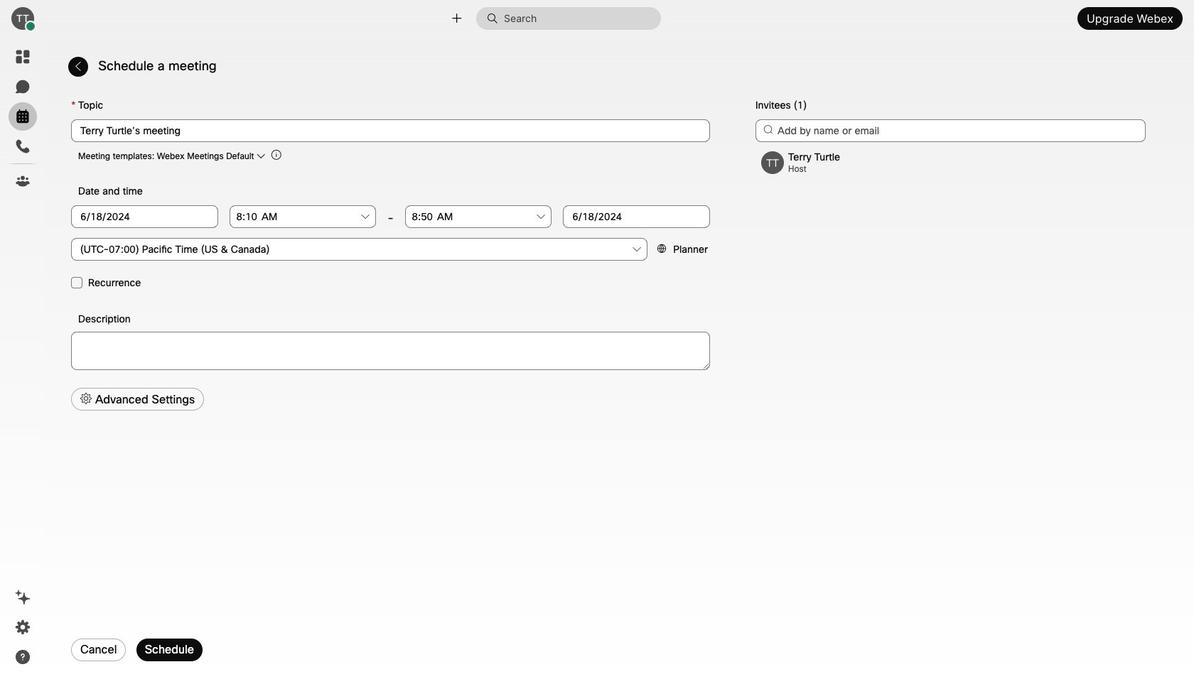 Task type: describe. For each thing, give the bounding box(es) containing it.
help image
[[14, 649, 31, 666]]

meetings image
[[14, 108, 31, 125]]

settings image
[[14, 619, 31, 636]]



Task type: vqa. For each thing, say whether or not it's contained in the screenshot.
Welcome Space list item
no



Task type: locate. For each thing, give the bounding box(es) containing it.
wrapper image
[[487, 13, 504, 24], [26, 21, 36, 31]]

what's new image
[[14, 590, 31, 607]]

dashboard image
[[14, 48, 31, 65]]

0 horizontal spatial wrapper image
[[26, 21, 36, 31]]

navigation
[[0, 37, 46, 685]]

webex tab list
[[9, 43, 37, 196]]

connect people image
[[450, 12, 464, 25]]

teams, has no new notifications image
[[14, 173, 31, 190]]

1 horizontal spatial wrapper image
[[487, 13, 504, 24]]

wrapper image right connect people image
[[487, 13, 504, 24]]

wrapper image up the dashboard image
[[26, 21, 36, 31]]

calls image
[[14, 138, 31, 155]]

messaging, has no new notifications image
[[14, 78, 31, 95]]



